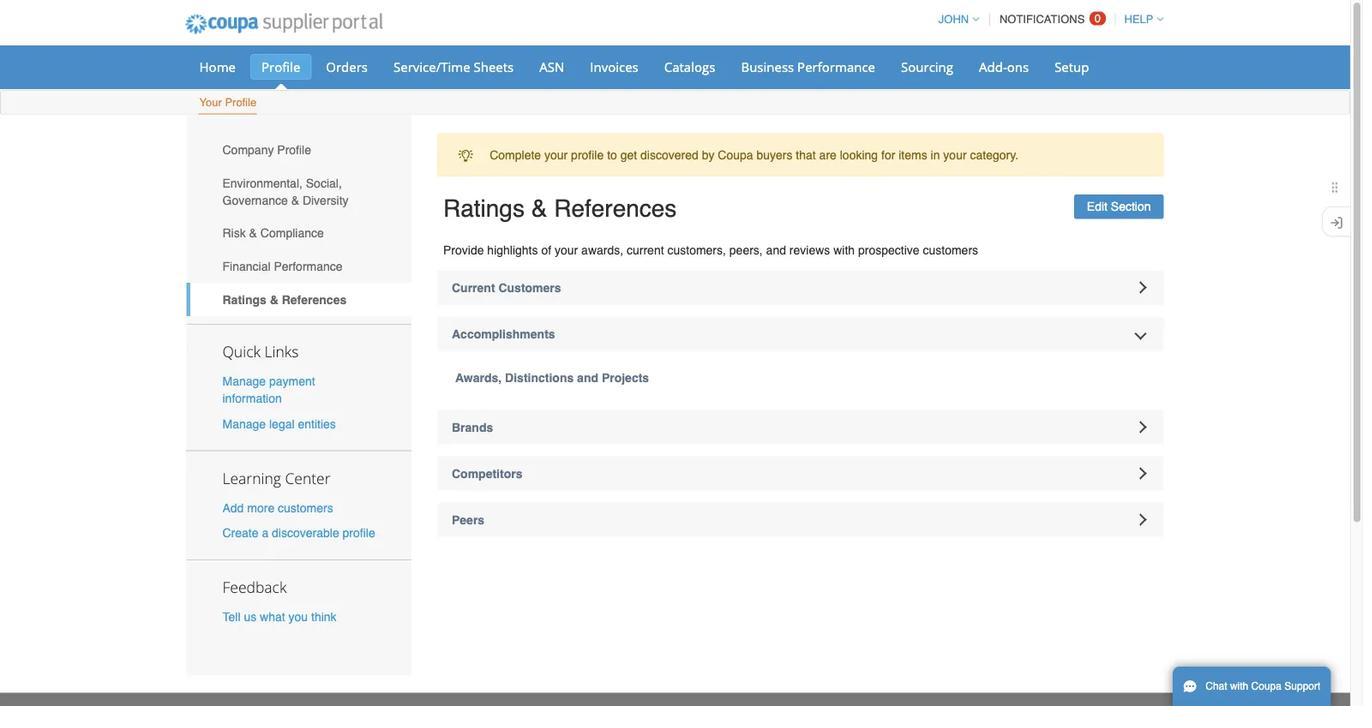 Task type: vqa. For each thing, say whether or not it's contained in the screenshot.
select an option text field
no



Task type: describe. For each thing, give the bounding box(es) containing it.
manage for manage legal entities
[[223, 417, 266, 431]]

financial performance
[[223, 260, 343, 273]]

help
[[1125, 13, 1154, 26]]

ratings & references link
[[187, 283, 412, 316]]

company
[[223, 143, 274, 157]]

complete your profile to get discovered by coupa buyers that are looking for items in your category.
[[490, 148, 1019, 162]]

to
[[607, 148, 617, 162]]

risk & compliance link
[[187, 217, 412, 250]]

competitors
[[452, 467, 523, 481]]

chat
[[1206, 681, 1228, 693]]

your profile link
[[199, 92, 257, 114]]

orders
[[326, 58, 368, 75]]

setup link
[[1044, 54, 1101, 80]]

manage legal entities link
[[223, 417, 336, 431]]

a
[[262, 526, 269, 540]]

peers,
[[730, 243, 763, 257]]

1 horizontal spatial customers
[[923, 243, 979, 257]]

accomplishments
[[452, 327, 555, 341]]

help link
[[1117, 13, 1164, 26]]

by
[[702, 148, 715, 162]]

environmental, social, governance & diversity
[[223, 176, 349, 207]]

create a discoverable profile
[[223, 526, 375, 540]]

add more customers
[[223, 501, 333, 515]]

with inside chat with coupa support 'button'
[[1231, 681, 1249, 693]]

home link
[[188, 54, 247, 80]]

tell us what you think button
[[223, 609, 337, 626]]

ons
[[1007, 58, 1029, 75]]

manage payment information link
[[223, 375, 315, 406]]

orders link
[[315, 54, 379, 80]]

center
[[285, 468, 331, 488]]

0 vertical spatial profile
[[262, 58, 300, 75]]

0 vertical spatial with
[[834, 243, 855, 257]]

0 vertical spatial and
[[766, 243, 786, 257]]

that
[[796, 148, 816, 162]]

sheets
[[474, 58, 514, 75]]

& right 'risk'
[[249, 227, 257, 240]]

buyers
[[757, 148, 793, 162]]

profile for company profile
[[277, 143, 311, 157]]

complete
[[490, 148, 541, 162]]

1 vertical spatial references
[[282, 293, 347, 307]]

profile for your profile
[[225, 96, 257, 109]]

peers heading
[[437, 503, 1164, 537]]

sourcing link
[[890, 54, 965, 80]]

customers,
[[668, 243, 726, 257]]

0 vertical spatial references
[[554, 195, 677, 222]]

get
[[621, 148, 637, 162]]

edit section link
[[1074, 195, 1164, 219]]

learning
[[223, 468, 281, 488]]

are
[[820, 148, 837, 162]]

profile inside 'alert'
[[571, 148, 604, 162]]

provide
[[443, 243, 484, 257]]

add more customers link
[[223, 501, 333, 515]]

manage payment information
[[223, 375, 315, 406]]

add-ons
[[979, 58, 1029, 75]]

chat with coupa support
[[1206, 681, 1321, 693]]

performance for business performance
[[798, 58, 876, 75]]

invoices
[[590, 58, 639, 75]]

governance
[[223, 193, 288, 207]]

service/time
[[394, 58, 471, 75]]

your right the complete
[[545, 148, 568, 162]]

add
[[223, 501, 244, 515]]

1 vertical spatial ratings & references
[[223, 293, 347, 307]]

current
[[627, 243, 664, 257]]

awards,
[[455, 371, 502, 385]]

company profile
[[223, 143, 311, 157]]

manage for manage payment information
[[223, 375, 266, 389]]

payment
[[269, 375, 315, 389]]

your profile
[[199, 96, 257, 109]]

quick links
[[223, 342, 299, 362]]

accomplishments heading
[[437, 317, 1164, 351]]

create a discoverable profile link
[[223, 526, 375, 540]]

awards, distinctions and projects
[[455, 371, 649, 385]]

0 horizontal spatial and
[[577, 371, 599, 385]]

sourcing
[[901, 58, 954, 75]]

business performance link
[[730, 54, 887, 80]]

service/time sheets link
[[383, 54, 525, 80]]

distinctions
[[505, 371, 574, 385]]

performance for financial performance
[[274, 260, 343, 273]]

more
[[247, 501, 275, 515]]

asn link
[[529, 54, 576, 80]]

your right of
[[555, 243, 578, 257]]

current customers heading
[[437, 271, 1164, 305]]

0
[[1095, 12, 1101, 25]]

brands heading
[[437, 410, 1164, 445]]

risk
[[223, 227, 246, 240]]



Task type: locate. For each thing, give the bounding box(es) containing it.
social,
[[306, 176, 342, 190]]

complete your profile to get discovered by coupa buyers that are looking for items in your category. alert
[[437, 133, 1164, 177]]

1 vertical spatial customers
[[278, 501, 333, 515]]

current
[[452, 281, 495, 295]]

profile up environmental, social, governance & diversity link
[[277, 143, 311, 157]]

1 horizontal spatial performance
[[798, 58, 876, 75]]

legal
[[269, 417, 295, 431]]

category.
[[970, 148, 1019, 162]]

with right chat
[[1231, 681, 1249, 693]]

with
[[834, 243, 855, 257], [1231, 681, 1249, 693]]

competitors button
[[437, 457, 1164, 491]]

business performance
[[741, 58, 876, 75]]

profile
[[262, 58, 300, 75], [225, 96, 257, 109], [277, 143, 311, 157]]

0 vertical spatial performance
[[798, 58, 876, 75]]

references up awards,
[[554, 195, 677, 222]]

navigation
[[931, 3, 1164, 36]]

john
[[939, 13, 969, 26]]

1 vertical spatial coupa
[[1252, 681, 1282, 693]]

discovered
[[641, 148, 699, 162]]

ratings & references down the financial performance
[[223, 293, 347, 307]]

learning center
[[223, 468, 331, 488]]

profile left the to
[[571, 148, 604, 162]]

1 horizontal spatial ratings & references
[[443, 195, 677, 222]]

business
[[741, 58, 794, 75]]

financial performance link
[[187, 250, 412, 283]]

support
[[1285, 681, 1321, 693]]

invoices link
[[579, 54, 650, 80]]

current customers button
[[437, 271, 1164, 305]]

highlights
[[487, 243, 538, 257]]

john link
[[931, 13, 980, 26]]

0 vertical spatial ratings & references
[[443, 195, 677, 222]]

0 vertical spatial profile
[[571, 148, 604, 162]]

profile link
[[250, 54, 312, 80]]

looking
[[840, 148, 878, 162]]

add-ons link
[[968, 54, 1040, 80]]

0 horizontal spatial coupa
[[718, 148, 754, 162]]

2 manage from the top
[[223, 417, 266, 431]]

ratings inside ratings & references link
[[223, 293, 267, 307]]

ratings up the provide
[[443, 195, 525, 222]]

with right reviews
[[834, 243, 855, 257]]

0 vertical spatial manage
[[223, 375, 266, 389]]

prospective
[[858, 243, 920, 257]]

coupa right by
[[718, 148, 754, 162]]

brands
[[452, 421, 493, 434]]

quick
[[223, 342, 261, 362]]

0 horizontal spatial customers
[[278, 501, 333, 515]]

manage up information
[[223, 375, 266, 389]]

0 horizontal spatial with
[[834, 243, 855, 257]]

& left "diversity"
[[291, 193, 299, 207]]

catalogs
[[664, 58, 716, 75]]

1 vertical spatial ratings
[[223, 293, 267, 307]]

performance down risk & compliance link at the top of page
[[274, 260, 343, 273]]

manage inside "manage payment information"
[[223, 375, 266, 389]]

your
[[545, 148, 568, 162], [944, 148, 967, 162], [555, 243, 578, 257]]

environmental,
[[223, 176, 303, 190]]

0 horizontal spatial ratings
[[223, 293, 267, 307]]

1 horizontal spatial with
[[1231, 681, 1249, 693]]

edit section
[[1087, 200, 1151, 214]]

company profile link
[[187, 133, 412, 167]]

tell
[[223, 610, 241, 624]]

2 vertical spatial profile
[[277, 143, 311, 157]]

0 vertical spatial customers
[[923, 243, 979, 257]]

0 vertical spatial coupa
[[718, 148, 754, 162]]

financial
[[223, 260, 271, 273]]

& inside environmental, social, governance & diversity
[[291, 193, 299, 207]]

of
[[542, 243, 552, 257]]

compliance
[[261, 227, 324, 240]]

chat with coupa support button
[[1173, 667, 1331, 707]]

us
[[244, 610, 257, 624]]

1 vertical spatial with
[[1231, 681, 1249, 693]]

0 horizontal spatial ratings & references
[[223, 293, 347, 307]]

coupa inside 'button'
[[1252, 681, 1282, 693]]

accomplishments button
[[437, 317, 1164, 351]]

catalogs link
[[653, 54, 727, 80]]

items
[[899, 148, 928, 162]]

information
[[223, 392, 282, 406]]

add-
[[979, 58, 1007, 75]]

you
[[289, 610, 308, 624]]

think
[[311, 610, 337, 624]]

1 horizontal spatial and
[[766, 243, 786, 257]]

diversity
[[303, 193, 349, 207]]

brands button
[[437, 410, 1164, 445]]

and left the projects
[[577, 371, 599, 385]]

& down the financial performance
[[270, 293, 279, 307]]

performance
[[798, 58, 876, 75], [274, 260, 343, 273]]

customers
[[923, 243, 979, 257], [278, 501, 333, 515]]

1 vertical spatial profile
[[343, 526, 375, 540]]

0 horizontal spatial performance
[[274, 260, 343, 273]]

section
[[1111, 200, 1151, 214]]

profile right discoverable
[[343, 526, 375, 540]]

setup
[[1055, 58, 1090, 75]]

1 horizontal spatial ratings
[[443, 195, 525, 222]]

0 horizontal spatial profile
[[343, 526, 375, 540]]

1 manage from the top
[[223, 375, 266, 389]]

1 horizontal spatial coupa
[[1252, 681, 1282, 693]]

0 horizontal spatial references
[[282, 293, 347, 307]]

performance right business
[[798, 58, 876, 75]]

1 horizontal spatial profile
[[571, 148, 604, 162]]

manage down information
[[223, 417, 266, 431]]

coupa supplier portal image
[[174, 3, 395, 45]]

create
[[223, 526, 259, 540]]

profile down the "coupa supplier portal" image
[[262, 58, 300, 75]]

projects
[[602, 371, 649, 385]]

coupa inside 'alert'
[[718, 148, 754, 162]]

1 horizontal spatial references
[[554, 195, 677, 222]]

& up of
[[531, 195, 548, 222]]

asn
[[540, 58, 565, 75]]

navigation containing notifications 0
[[931, 3, 1164, 36]]

1 vertical spatial manage
[[223, 417, 266, 431]]

customers right prospective
[[923, 243, 979, 257]]

competitors heading
[[437, 457, 1164, 491]]

coupa left support
[[1252, 681, 1282, 693]]

1 vertical spatial profile
[[225, 96, 257, 109]]

and right peers,
[[766, 243, 786, 257]]

customers up discoverable
[[278, 501, 333, 515]]

notifications
[[1000, 13, 1085, 26]]

current customers
[[452, 281, 561, 295]]

notifications 0
[[1000, 12, 1101, 26]]

discoverable
[[272, 526, 339, 540]]

ratings down financial
[[223, 293, 267, 307]]

risk & compliance
[[223, 227, 324, 240]]

tell us what you think
[[223, 610, 337, 624]]

peers button
[[437, 503, 1164, 537]]

manage legal entities
[[223, 417, 336, 431]]

1 vertical spatial performance
[[274, 260, 343, 273]]

your right in
[[944, 148, 967, 162]]

references down the financial performance link
[[282, 293, 347, 307]]

entities
[[298, 417, 336, 431]]

0 vertical spatial ratings
[[443, 195, 525, 222]]

profile right your
[[225, 96, 257, 109]]

edit
[[1087, 200, 1108, 214]]

customers
[[499, 281, 561, 295]]

1 vertical spatial and
[[577, 371, 599, 385]]

ratings & references up of
[[443, 195, 677, 222]]



